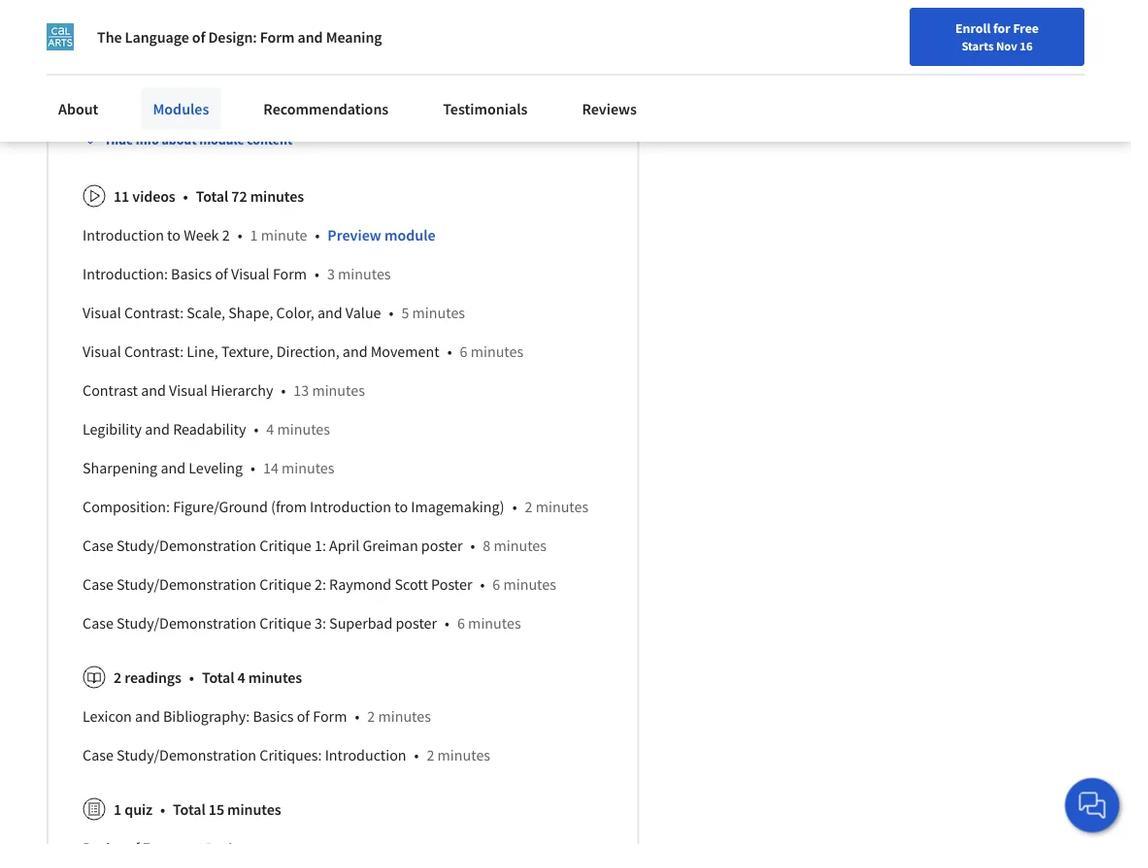 Task type: vqa. For each thing, say whether or not it's contained in the screenshot.
the 15,860 already enrolled
no



Task type: describe. For each thing, give the bounding box(es) containing it.
imagemaking)
[[411, 497, 505, 517]]

superbad
[[329, 614, 393, 633]]

• total 72 minutes
[[183, 187, 304, 206]]

0 vertical spatial 1
[[365, 86, 373, 105]]

15
[[209, 800, 224, 820]]

reviews
[[582, 99, 637, 118]]

hide info about module content button
[[75, 123, 300, 158]]

april
[[329, 536, 360, 556]]

bibliography:
[[163, 707, 250, 727]]

composition:
[[83, 497, 170, 517]]

color,
[[276, 303, 314, 323]]

sharpening
[[83, 459, 157, 478]]

figure/ground
[[173, 497, 268, 517]]

case study/demonstration critique 1: april greiman poster • 8 minutes
[[83, 536, 547, 556]]

3:
[[315, 614, 326, 633]]

info about module content element
[[75, 115, 603, 845]]

14
[[263, 459, 279, 478]]

1 11 from the top
[[114, 86, 129, 105]]

2 vertical spatial 6
[[457, 614, 465, 633]]

case for case study/demonstration critique 2: raymond scott poster
[[83, 575, 113, 594]]

case for case study/demonstration critique 1: april greiman poster
[[83, 536, 113, 556]]

• total 15 minutes
[[160, 800, 281, 820]]

raymond
[[329, 575, 392, 594]]

info
[[136, 131, 159, 149]]

• total 4 minutes
[[189, 668, 302, 688]]

and right 'lexicon'
[[135, 707, 160, 727]]

visual contrast: line, texture, direction, and movement • 6 minutes
[[83, 342, 524, 361]]

and right legibility
[[145, 420, 170, 439]]

critique for 3:
[[260, 614, 311, 633]]

11 videos inside hide info about module content region
[[114, 187, 175, 206]]

legibility and readability • 4 minutes
[[83, 420, 330, 439]]

0 vertical spatial introduction
[[83, 225, 164, 245]]

6 for case study/demonstration critique 2: raymond scott poster
[[493, 575, 500, 594]]

about
[[162, 131, 197, 149]]

case for case study/demonstration critique 3: superbad poster
[[83, 614, 113, 633]]

starts
[[962, 38, 994, 53]]

show notifications image
[[940, 24, 963, 48]]

readings inside hide info about module content region
[[124, 668, 181, 688]]

movement
[[371, 342, 440, 361]]

modules
[[153, 99, 209, 118]]

leveling
[[189, 459, 243, 478]]

0 vertical spatial 4
[[266, 420, 274, 439]]

included
[[130, 47, 188, 66]]

testimonials link
[[431, 87, 539, 130]]

introduction for case study/demonstration critiques: introduction
[[325, 746, 406, 765]]

8
[[483, 536, 491, 556]]

reviews link
[[570, 87, 649, 130]]

11 inside hide info about module content region
[[114, 187, 129, 206]]

form for design:
[[260, 27, 295, 47]]

introduction to week 2 • 1 minute • preview module
[[83, 225, 436, 245]]

critique for 1:
[[260, 536, 311, 556]]

content
[[247, 131, 292, 149]]

0 vertical spatial readings
[[247, 86, 303, 105]]

videos inside hide info about module content region
[[132, 187, 175, 206]]

1 horizontal spatial quiz
[[376, 86, 404, 105]]

about link
[[47, 87, 110, 130]]

1 horizontal spatial 1 quiz
[[365, 86, 404, 105]]

study/demonstration for case study/demonstration critique 3: superbad poster • 6 minutes
[[117, 614, 256, 633]]

language
[[125, 27, 189, 47]]

meaning
[[326, 27, 382, 47]]

modules link
[[141, 87, 221, 130]]

chat with us image
[[1077, 790, 1108, 821]]

and left the leveling
[[161, 459, 186, 478]]

minute
[[261, 225, 307, 245]]

poster
[[431, 575, 472, 594]]

introduction: basics of visual form • 3 minutes
[[83, 264, 391, 284]]

0 vertical spatial basics
[[171, 264, 212, 284]]

form for visual
[[273, 264, 307, 284]]

lexicon
[[83, 707, 132, 727]]

nov
[[996, 38, 1017, 53]]

scott
[[395, 575, 428, 594]]

design:
[[208, 27, 257, 47]]

2 vertical spatial form
[[313, 707, 347, 727]]

total for total 4 minutes
[[202, 668, 234, 688]]

the language of design: form and meaning
[[97, 27, 382, 47]]

and down value
[[343, 342, 368, 361]]

0 horizontal spatial 1
[[114, 800, 121, 820]]

legibility
[[83, 420, 142, 439]]

scale,
[[187, 303, 225, 323]]

of for language
[[192, 27, 205, 47]]

1 11 videos from the top
[[114, 86, 175, 105]]

preview module link
[[328, 225, 436, 245]]



Task type: locate. For each thing, give the bounding box(es) containing it.
0 horizontal spatial 4
[[237, 668, 245, 688]]

minutes
[[250, 187, 304, 206], [338, 264, 391, 284], [412, 303, 465, 323], [471, 342, 524, 361], [312, 381, 365, 400], [277, 420, 330, 439], [282, 459, 335, 478], [536, 497, 589, 517], [494, 536, 547, 556], [503, 575, 556, 594], [468, 614, 521, 633], [248, 668, 302, 688], [378, 707, 431, 727], [438, 746, 490, 765], [227, 800, 281, 820]]

for
[[993, 19, 1011, 37]]

free
[[1013, 19, 1039, 37]]

1 vertical spatial readings
[[124, 668, 181, 688]]

None search field
[[246, 12, 391, 51]]

total left the 72
[[196, 187, 228, 206]]

1 vertical spatial contrast:
[[124, 342, 184, 361]]

study/demonstration
[[117, 536, 256, 556], [117, 575, 256, 594], [117, 614, 256, 633], [117, 746, 256, 765]]

0 vertical spatial quiz
[[376, 86, 404, 105]]

of
[[192, 27, 205, 47], [215, 264, 228, 284], [297, 707, 310, 727]]

basics up case study/demonstration critiques: introduction • 2 minutes
[[253, 707, 294, 727]]

preview
[[328, 225, 381, 245]]

4
[[266, 420, 274, 439], [237, 668, 245, 688]]

0 vertical spatial videos
[[132, 86, 175, 105]]

total
[[196, 187, 228, 206], [202, 668, 234, 688], [173, 800, 206, 820]]

module right 'preview'
[[385, 225, 436, 245]]

0 vertical spatial 1 quiz
[[365, 86, 404, 105]]

13
[[294, 381, 309, 400]]

1 horizontal spatial module
[[385, 225, 436, 245]]

0 horizontal spatial 1 quiz
[[114, 800, 152, 820]]

2 readings inside hide info about module content region
[[114, 668, 181, 688]]

1 case from the top
[[83, 536, 113, 556]]

poster
[[421, 536, 463, 556], [396, 614, 437, 633]]

form up color,
[[273, 264, 307, 284]]

case for case study/demonstration critiques: introduction
[[83, 746, 113, 765]]

2 case from the top
[[83, 575, 113, 594]]

quiz inside hide info about module content region
[[124, 800, 152, 820]]

1 horizontal spatial basics
[[253, 707, 294, 727]]

value
[[346, 303, 381, 323]]

1 horizontal spatial to
[[394, 497, 408, 517]]

study/demonstration for case study/demonstration critiques: introduction • 2 minutes
[[117, 746, 256, 765]]

lexicon and bibliography: basics of form • 2 minutes
[[83, 707, 431, 727]]

module right about
[[199, 131, 244, 149]]

4 case from the top
[[83, 746, 113, 765]]

greiman
[[363, 536, 418, 556]]

0 vertical spatial critique
[[260, 536, 311, 556]]

1 quiz left 15
[[114, 800, 152, 820]]

poster up poster
[[421, 536, 463, 556]]

to up greiman
[[394, 497, 408, 517]]

4 study/demonstration from the top
[[117, 746, 256, 765]]

1 down meaning
[[365, 86, 373, 105]]

hide
[[106, 131, 133, 149]]

and right contrast
[[141, 381, 166, 400]]

0 horizontal spatial readings
[[124, 668, 181, 688]]

visual up contrast
[[83, 342, 121, 361]]

2 horizontal spatial 1
[[365, 86, 373, 105]]

enroll
[[955, 19, 991, 37]]

1 left minute
[[250, 225, 258, 245]]

case study/demonstration critique 2: raymond scott poster • 6 minutes
[[83, 575, 556, 594]]

and left value
[[317, 303, 342, 323]]

form
[[260, 27, 295, 47], [273, 264, 307, 284], [313, 707, 347, 727]]

critique left 2:
[[260, 575, 311, 594]]

1 quiz
[[365, 86, 404, 105], [114, 800, 152, 820]]

0 vertical spatial 2 readings
[[237, 86, 303, 105]]

videos down included
[[132, 86, 175, 105]]

2 vertical spatial 1
[[114, 800, 121, 820]]

1 vertical spatial 1 quiz
[[114, 800, 152, 820]]

2 critique from the top
[[260, 575, 311, 594]]

critique
[[260, 536, 311, 556], [260, 575, 311, 594], [260, 614, 311, 633]]

2:
[[315, 575, 326, 594]]

1
[[365, 86, 373, 105], [250, 225, 258, 245], [114, 800, 121, 820]]

hierarchy
[[211, 381, 273, 400]]

case study/demonstration critique 3: superbad poster • 6 minutes
[[83, 614, 521, 633]]

visual up shape, on the top of page
[[231, 264, 270, 284]]

0 vertical spatial form
[[260, 27, 295, 47]]

introduction for composition: figure/ground (from introduction to imagemaking)
[[310, 497, 391, 517]]

2 vertical spatial of
[[297, 707, 310, 727]]

study/demonstration for case study/demonstration critique 1: april greiman poster • 8 minutes
[[117, 536, 256, 556]]

contrast and visual hierarchy • 13 minutes
[[83, 381, 365, 400]]

2 vertical spatial critique
[[260, 614, 311, 633]]

2 contrast: from the top
[[124, 342, 184, 361]]

72
[[231, 187, 247, 206]]

composition: figure/ground (from introduction to imagemaking) • 2 minutes
[[83, 497, 589, 517]]

16
[[1020, 38, 1033, 53]]

menu item
[[795, 19, 920, 83]]

videos
[[132, 86, 175, 105], [132, 187, 175, 206]]

contrast
[[83, 381, 138, 400]]

hide info about module content region
[[83, 169, 603, 845]]

1:
[[315, 536, 326, 556]]

introduction right the critiques:
[[325, 746, 406, 765]]

about
[[58, 99, 98, 118]]

1 vertical spatial basics
[[253, 707, 294, 727]]

1 vertical spatial quiz
[[124, 800, 152, 820]]

1 vertical spatial total
[[202, 668, 234, 688]]

0 horizontal spatial module
[[199, 131, 244, 149]]

11 down hide
[[114, 187, 129, 206]]

2 vertical spatial total
[[173, 800, 206, 820]]

total for total 72 minutes
[[196, 187, 228, 206]]

11 down what's included
[[114, 86, 129, 105]]

0 vertical spatial of
[[192, 27, 205, 47]]

to
[[167, 225, 181, 245], [394, 497, 408, 517]]

0 vertical spatial 11 videos
[[114, 86, 175, 105]]

0 horizontal spatial 2 readings
[[114, 668, 181, 688]]

and
[[298, 27, 323, 47], [317, 303, 342, 323], [343, 342, 368, 361], [141, 381, 166, 400], [145, 420, 170, 439], [161, 459, 186, 478], [135, 707, 160, 727]]

poster down scott
[[396, 614, 437, 633]]

contrast: down introduction:
[[124, 303, 184, 323]]

basics
[[171, 264, 212, 284], [253, 707, 294, 727]]

module inside dropdown button
[[199, 131, 244, 149]]

11 videos down info
[[114, 187, 175, 206]]

of up the critiques:
[[297, 707, 310, 727]]

sharpening and leveling • 14 minutes
[[83, 459, 335, 478]]

1 vertical spatial of
[[215, 264, 228, 284]]

1 vertical spatial form
[[273, 264, 307, 284]]

1 vertical spatial 11
[[114, 187, 129, 206]]

hide info about module content
[[106, 131, 292, 149]]

0 vertical spatial module
[[199, 131, 244, 149]]

1 vertical spatial to
[[394, 497, 408, 517]]

1 vertical spatial 4
[[237, 668, 245, 688]]

2 readings up 'lexicon'
[[114, 668, 181, 688]]

2 horizontal spatial of
[[297, 707, 310, 727]]

1 vertical spatial module
[[385, 225, 436, 245]]

1 critique from the top
[[260, 536, 311, 556]]

1 quiz down meaning
[[365, 86, 404, 105]]

0 vertical spatial 6
[[460, 342, 468, 361]]

0 vertical spatial contrast:
[[124, 303, 184, 323]]

1 vertical spatial 6
[[493, 575, 500, 594]]

4 up lexicon and bibliography: basics of form • 2 minutes
[[237, 668, 245, 688]]

6 right poster
[[493, 575, 500, 594]]

readability
[[173, 420, 246, 439]]

2 videos from the top
[[132, 187, 175, 206]]

shape,
[[228, 303, 273, 323]]

contrast: for scale,
[[124, 303, 184, 323]]

1 vertical spatial introduction
[[310, 497, 391, 517]]

readings
[[247, 86, 303, 105], [124, 668, 181, 688]]

2 study/demonstration from the top
[[117, 575, 256, 594]]

1 horizontal spatial 4
[[266, 420, 274, 439]]

1 vertical spatial videos
[[132, 187, 175, 206]]

readings up content
[[247, 86, 303, 105]]

(from
[[271, 497, 307, 517]]

to left week
[[167, 225, 181, 245]]

1 horizontal spatial of
[[215, 264, 228, 284]]

quiz left 15
[[124, 800, 152, 820]]

introduction:
[[83, 264, 168, 284]]

line,
[[187, 342, 218, 361]]

contrast: left line,
[[124, 342, 184, 361]]

enroll for free starts nov 16
[[955, 19, 1039, 53]]

quiz down meaning
[[376, 86, 404, 105]]

testimonials
[[443, 99, 528, 118]]

4 up 14
[[266, 420, 274, 439]]

2 11 from the top
[[114, 187, 129, 206]]

0 horizontal spatial to
[[167, 225, 181, 245]]

1 study/demonstration from the top
[[117, 536, 256, 556]]

1 vertical spatial 2 readings
[[114, 668, 181, 688]]

basics down week
[[171, 264, 212, 284]]

total for total 15 minutes
[[173, 800, 206, 820]]

6 for visual contrast: line, texture, direction, and movement
[[460, 342, 468, 361]]

quiz
[[376, 86, 404, 105], [124, 800, 152, 820]]

6 down poster
[[457, 614, 465, 633]]

0 vertical spatial 11
[[114, 86, 129, 105]]

total up bibliography:
[[202, 668, 234, 688]]

week
[[184, 225, 219, 245]]

1 horizontal spatial 1
[[250, 225, 258, 245]]

6 right movement
[[460, 342, 468, 361]]

what's
[[83, 47, 127, 66]]

1 vertical spatial 11 videos
[[114, 187, 175, 206]]

of left 'design:'
[[192, 27, 205, 47]]

coursera image
[[10, 16, 133, 47]]

0 vertical spatial total
[[196, 187, 228, 206]]

visual down line,
[[169, 381, 208, 400]]

module inside region
[[385, 225, 436, 245]]

contrast: for line,
[[124, 342, 184, 361]]

total left 15
[[173, 800, 206, 820]]

case study/demonstration critiques: introduction • 2 minutes
[[83, 746, 490, 765]]

and left meaning
[[298, 27, 323, 47]]

introduction up april
[[310, 497, 391, 517]]

1 horizontal spatial 2 readings
[[237, 86, 303, 105]]

0 vertical spatial to
[[167, 225, 181, 245]]

introduction up introduction:
[[83, 225, 164, 245]]

form up the critiques:
[[313, 707, 347, 727]]

0 horizontal spatial quiz
[[124, 800, 152, 820]]

3 case from the top
[[83, 614, 113, 633]]

the
[[97, 27, 122, 47]]

direction,
[[276, 342, 339, 361]]

2 readings up content
[[237, 86, 303, 105]]

0 vertical spatial poster
[[421, 536, 463, 556]]

readings up 'lexicon'
[[124, 668, 181, 688]]

0 horizontal spatial basics
[[171, 264, 212, 284]]

11 videos down what's included
[[114, 86, 175, 105]]

3 study/demonstration from the top
[[117, 614, 256, 633]]

texture,
[[221, 342, 273, 361]]

1 vertical spatial critique
[[260, 575, 311, 594]]

case
[[83, 536, 113, 556], [83, 575, 113, 594], [83, 614, 113, 633], [83, 746, 113, 765]]

form right 'design:'
[[260, 27, 295, 47]]

videos down info
[[132, 187, 175, 206]]

critique left the 1:
[[260, 536, 311, 556]]

1 down 'lexicon'
[[114, 800, 121, 820]]

visual down introduction:
[[83, 303, 121, 323]]

3
[[327, 264, 335, 284]]

1 videos from the top
[[132, 86, 175, 105]]

1 contrast: from the top
[[124, 303, 184, 323]]

recommendations link
[[252, 87, 400, 130]]

of up the "scale," in the top left of the page
[[215, 264, 228, 284]]

recommendations
[[264, 99, 389, 118]]

3 critique from the top
[[260, 614, 311, 633]]

2 vertical spatial introduction
[[325, 746, 406, 765]]

visual
[[231, 264, 270, 284], [83, 303, 121, 323], [83, 342, 121, 361], [169, 381, 208, 400]]

1 vertical spatial 1
[[250, 225, 258, 245]]

1 quiz inside hide info about module content region
[[114, 800, 152, 820]]

visual contrast: scale, shape, color, and value • 5 minutes
[[83, 303, 465, 323]]

critique left 3:
[[260, 614, 311, 633]]

0 horizontal spatial of
[[192, 27, 205, 47]]

california institute of the arts image
[[47, 23, 74, 50]]

critique for 2:
[[260, 575, 311, 594]]

2 11 videos from the top
[[114, 187, 175, 206]]

11
[[114, 86, 129, 105], [114, 187, 129, 206]]

what's included
[[83, 47, 188, 66]]

study/demonstration for case study/demonstration critique 2: raymond scott poster • 6 minutes
[[117, 575, 256, 594]]

2
[[237, 86, 244, 105], [222, 225, 230, 245], [525, 497, 533, 517], [114, 668, 121, 688], [367, 707, 375, 727], [427, 746, 434, 765]]

1 vertical spatial poster
[[396, 614, 437, 633]]

5
[[401, 303, 409, 323]]

1 horizontal spatial readings
[[247, 86, 303, 105]]

critiques:
[[260, 746, 322, 765]]

contrast:
[[124, 303, 184, 323], [124, 342, 184, 361]]

of for basics
[[215, 264, 228, 284]]

11 videos
[[114, 86, 175, 105], [114, 187, 175, 206]]

introduction
[[83, 225, 164, 245], [310, 497, 391, 517], [325, 746, 406, 765]]



